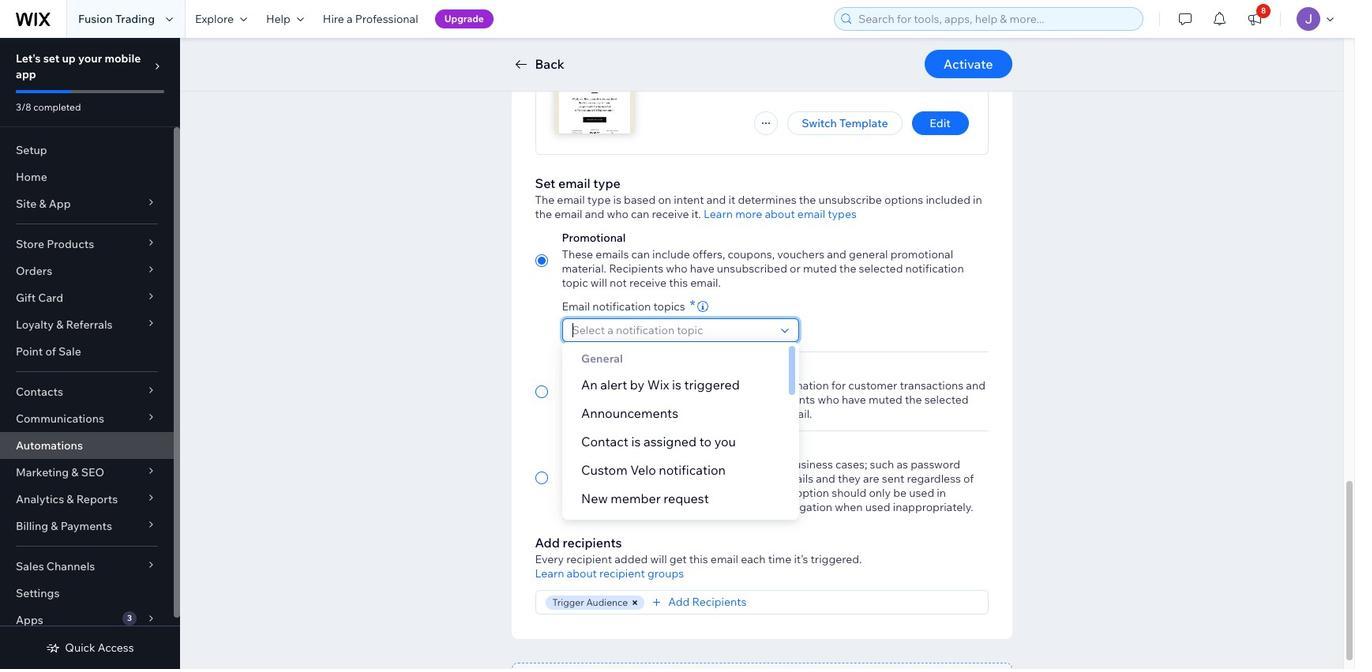 Task type: vqa. For each thing, say whether or not it's contained in the screenshot.
sixth the "Miller"
no



Task type: describe. For each thing, give the bounding box(es) containing it.
edit
[[930, 116, 951, 130]]

emails up litigation
[[780, 472, 814, 486]]

hire
[[323, 12, 344, 26]]

billing
[[16, 519, 48, 533]]

transactional
[[611, 362, 679, 376]]

marketing & seo
[[16, 465, 104, 480]]

signs
[[663, 519, 694, 535]]

this inside the add recipients every recipient added will get this email each time it's triggered. learn about recipient groups
[[689, 552, 708, 566]]

hire a professional
[[323, 12, 418, 26]]

gift card
[[16, 291, 63, 305]]

site & app
[[16, 197, 71, 211]]

app
[[16, 67, 36, 81]]

1 vertical spatial as
[[897, 457, 909, 472]]

fusion
[[78, 12, 113, 26]]

include
[[653, 247, 690, 261]]

such inside business transactional these emails provide essential business information for customer transactions and activities; such as order confirmations. recipients who have muted the selected email notification topic will not receive this email.
[[614, 393, 638, 407]]

contacts
[[16, 385, 63, 399]]

marketing
[[16, 465, 69, 480]]

let's
[[16, 51, 41, 66]]

activate
[[944, 56, 993, 72]]

email. inside business transactional these emails provide essential business information for customer transactions and activities; such as order confirmations. recipients who have muted the selected email notification topic will not receive this email.
[[782, 407, 813, 421]]

on
[[658, 193, 672, 207]]

learn inside the add recipients every recipient added will get this email each time it's triggered. learn about recipient groups
[[535, 566, 564, 581]]

8 button
[[1238, 0, 1273, 38]]

member for request
[[610, 491, 661, 506]]

1 horizontal spatial used
[[909, 486, 935, 500]]

may
[[662, 500, 684, 514]]

products
[[47, 237, 94, 251]]

this
[[772, 486, 794, 500]]

professional
[[355, 12, 418, 26]]

communications button
[[0, 405, 174, 432]]

recipients inside promotional these emails can include offers, coupons, vouchers and general promotional material. recipients who have unsubscribed or muted the selected notification topic will not receive this email.
[[609, 261, 664, 276]]

add for recipients
[[669, 595, 690, 609]]

contact
[[581, 434, 628, 450]]

email notification topics *
[[562, 296, 696, 314]]

new for new member signs up
[[581, 519, 608, 535]]

gift
[[16, 291, 36, 305]]

inappropriately.
[[893, 500, 974, 514]]

add recipients
[[669, 595, 747, 609]]

let's set up your mobile app
[[16, 51, 141, 81]]

not inside business transactional these emails provide essential business information for customer transactions and activities; such as order confirmations. recipients who have muted the selected email notification topic will not receive this email.
[[701, 407, 718, 421]]

password
[[911, 457, 961, 472]]

it.
[[692, 207, 701, 221]]

Search for tools, apps, help & more... field
[[854, 8, 1138, 30]]

edit button
[[912, 111, 969, 135]]

set
[[43, 51, 60, 66]]

mute
[[720, 472, 747, 486]]

loyalty & referrals
[[16, 318, 113, 332]]

loyalty & referrals button
[[0, 311, 174, 338]]

wix
[[647, 377, 669, 393]]

consent
[[637, 486, 679, 500]]

0 horizontal spatial sent
[[685, 457, 707, 472]]

0 vertical spatial should
[[632, 457, 666, 472]]

emails down the contact
[[596, 457, 629, 472]]

promotional these emails can include offers, coupons, vouchers and general promotional material. recipients who have unsubscribed or muted the selected notification topic will not receive this email.
[[562, 231, 964, 290]]

who for email
[[607, 207, 629, 221]]

you inside the business critical these emails should be sent only for critical business cases; such as password reset. recipients are unable to mute these emails and they are sent regardless of the recipient's consent to receive emails. this option should only be used in extreme cases as it may expose you to legal litigation when used inappropriately.
[[726, 500, 744, 514]]

settings
[[16, 586, 60, 600]]

0 vertical spatial you
[[714, 434, 736, 450]]

topic inside business transactional these emails provide essential business information for customer transactions and activities; such as order confirmations. recipients who have muted the selected email notification topic will not receive this email.
[[653, 407, 680, 421]]

loyalty
[[16, 318, 54, 332]]

is inside the email type is based on intent and it determines the unsubscribe options included in the email and who can receive it.
[[613, 193, 622, 207]]

type for set email type
[[593, 175, 621, 191]]

option
[[796, 486, 830, 500]]

promotional
[[891, 247, 954, 261]]

1 horizontal spatial about
[[765, 207, 795, 221]]

1 vertical spatial critical
[[751, 457, 785, 472]]

announcements
[[581, 405, 678, 421]]

groups
[[648, 566, 684, 581]]

add for recipients
[[535, 535, 560, 551]]

muted inside promotional these emails can include offers, coupons, vouchers and general promotional material. recipients who have unsubscribed or muted the selected notification topic will not receive this email.
[[803, 261, 837, 276]]

explore
[[195, 12, 234, 26]]

learn about recipient groups link
[[535, 566, 684, 581]]

business inside the business critical these emails should be sent only for critical business cases; such as password reset. recipients are unable to mute these emails and they are sent regardless of the recipient's consent to receive emails. this option should only be used in extreme cases as it may expose you to legal litigation when used inappropriately.
[[788, 457, 833, 472]]

payments
[[61, 519, 112, 533]]

email inside business transactional these emails provide essential business information for customer transactions and activities; such as order confirmations. recipients who have muted the selected email notification topic will not receive this email.
[[562, 407, 590, 421]]

access
[[98, 641, 134, 655]]

will inside promotional these emails can include offers, coupons, vouchers and general promotional material. recipients who have unsubscribed or muted the selected notification topic will not receive this email.
[[591, 276, 607, 290]]

business transactional these emails provide essential business information for customer transactions and activities; such as order confirmations. recipients who have muted the selected email notification topic will not receive this email.
[[562, 362, 986, 421]]

channels
[[46, 559, 95, 574]]

2 are from the left
[[863, 472, 880, 486]]

of inside sidebar element
[[45, 344, 56, 359]]

*
[[690, 296, 696, 314]]

& for loyalty
[[56, 318, 63, 332]]

point of sale
[[16, 344, 81, 359]]

the
[[535, 193, 555, 207]]

home
[[16, 170, 47, 184]]

sales
[[16, 559, 44, 574]]

& for site
[[39, 197, 46, 211]]

and up promotional
[[585, 207, 605, 221]]

information
[[770, 378, 829, 393]]

apps
[[16, 613, 43, 627]]

sale
[[58, 344, 81, 359]]

1 horizontal spatial should
[[832, 486, 867, 500]]

or
[[790, 261, 801, 276]]

quick access
[[65, 641, 134, 655]]

& for analytics
[[67, 492, 74, 506]]

determines
[[738, 193, 797, 207]]

more
[[736, 207, 763, 221]]

analytics & reports
[[16, 492, 118, 506]]

have inside promotional these emails can include offers, coupons, vouchers and general promotional material. recipients who have unsubscribed or muted the selected notification topic will not receive this email.
[[690, 261, 715, 276]]

litigation
[[787, 500, 833, 514]]

for for only
[[734, 457, 749, 472]]

by
[[630, 377, 644, 393]]

recipient down recipients
[[567, 552, 612, 566]]

& for marketing
[[71, 465, 79, 480]]

general
[[581, 352, 623, 366]]

custom
[[581, 462, 627, 478]]

email left types
[[798, 207, 826, 221]]

your
[[78, 51, 102, 66]]

3/8 completed
[[16, 101, 81, 113]]

in inside the email type is based on intent and it determines the unsubscribe options included in the email and who can receive it.
[[973, 193, 983, 207]]

preview image
[[555, 55, 634, 134]]

assigned
[[643, 434, 696, 450]]

set
[[535, 175, 556, 191]]

recipients
[[563, 535, 622, 551]]

back
[[535, 56, 565, 72]]

muted inside business transactional these emails provide essential business information for customer transactions and activities; such as order confirmations. recipients who have muted the selected email notification topic will not receive this email.
[[869, 393, 903, 407]]

custom velo notification
[[581, 462, 726, 478]]

in inside the business critical these emails should be sent only for critical business cases; such as password reset. recipients are unable to mute these emails and they are sent regardless of the recipient's consent to receive emails. this option should only be used in extreme cases as it may expose you to legal litigation when used inappropriately.
[[937, 486, 946, 500]]

orders button
[[0, 258, 174, 284]]

trigger audience
[[553, 596, 628, 608]]

added
[[615, 552, 648, 566]]

transactions
[[900, 378, 964, 393]]

1 horizontal spatial up
[[697, 519, 713, 535]]

notification inside business transactional these emails provide essential business information for customer transactions and activities; such as order confirmations. recipients who have muted the selected email notification topic will not receive this email.
[[592, 407, 651, 421]]

have inside business transactional these emails provide essential business information for customer transactions and activities; such as order confirmations. recipients who have muted the selected email notification topic will not receive this email.
[[842, 393, 867, 407]]

contact is assigned to you
[[581, 434, 736, 450]]

help
[[266, 12, 291, 26]]

vouchers
[[778, 247, 825, 261]]

a
[[347, 12, 353, 26]]

recipients inside the business critical these emails should be sent only for critical business cases; such as password reset. recipients are unable to mute these emails and they are sent regardless of the recipient's consent to receive emails. this option should only be used in extreme cases as it may expose you to legal litigation when used inappropriately.
[[593, 472, 648, 486]]

who inside promotional these emails can include offers, coupons, vouchers and general promotional material. recipients who have unsubscribed or muted the selected notification topic will not receive this email.
[[666, 261, 688, 276]]



Task type: locate. For each thing, give the bounding box(es) containing it.
billing & payments
[[16, 519, 112, 533]]

receive up email notification topics *
[[630, 276, 667, 290]]

have
[[690, 261, 715, 276], [842, 393, 867, 407]]

2 business from the top
[[562, 441, 609, 455]]

2 horizontal spatial will
[[682, 407, 699, 421]]

trigger
[[553, 596, 584, 608]]

2 vertical spatial as
[[639, 500, 650, 514]]

2 member from the top
[[610, 519, 661, 535]]

1 vertical spatial you
[[726, 500, 744, 514]]

and left the general
[[827, 247, 847, 261]]

add up every
[[535, 535, 560, 551]]

list box
[[562, 342, 799, 541]]

1 horizontal spatial only
[[869, 486, 891, 500]]

email. down information
[[782, 407, 813, 421]]

0 vertical spatial it
[[729, 193, 736, 207]]

1 horizontal spatial not
[[701, 407, 718, 421]]

recipient up audience
[[600, 566, 645, 581]]

0 vertical spatial muted
[[803, 261, 837, 276]]

recipients right confirmations. on the right bottom of page
[[761, 393, 815, 407]]

to left legal
[[747, 500, 758, 514]]

recipients down the add recipients every recipient added will get this email each time it's triggered. learn about recipient groups
[[692, 595, 747, 609]]

who left customer
[[818, 393, 840, 407]]

emails inside promotional these emails can include offers, coupons, vouchers and general promotional material. recipients who have unsubscribed or muted the selected notification topic will not receive this email.
[[596, 247, 629, 261]]

regardless
[[907, 472, 961, 486]]

new down extreme at the bottom of page
[[581, 519, 608, 535]]

member down velo
[[610, 491, 661, 506]]

0 vertical spatial new
[[581, 491, 608, 506]]

1 horizontal spatial be
[[894, 486, 907, 500]]

site & app button
[[0, 190, 174, 217]]

1 vertical spatial member
[[610, 519, 661, 535]]

analytics
[[16, 492, 64, 506]]

0 vertical spatial such
[[614, 393, 638, 407]]

unsubscribed
[[717, 261, 788, 276]]

can left on
[[631, 207, 650, 221]]

as inside business transactional these emails provide essential business information for customer transactions and activities; such as order confirmations. recipients who have muted the selected email notification topic will not receive this email.
[[640, 393, 652, 407]]

notification right 'email'
[[593, 299, 651, 314]]

this inside business transactional these emails provide essential business information for customer transactions and activities; such as order confirmations. recipients who have muted the selected email notification topic will not receive this email.
[[761, 407, 780, 421]]

these down promotional
[[562, 247, 593, 261]]

1 vertical spatial only
[[869, 486, 891, 500]]

0 vertical spatial be
[[669, 457, 682, 472]]

this down information
[[761, 407, 780, 421]]

not inside promotional these emails can include offers, coupons, vouchers and general promotional material. recipients who have unsubscribed or muted the selected notification topic will not receive this email.
[[610, 276, 627, 290]]

triggered.
[[811, 552, 862, 566]]

Email notification topics field
[[568, 319, 776, 341]]

used down password
[[909, 486, 935, 500]]

0 horizontal spatial topic
[[562, 276, 588, 290]]

will down essential
[[682, 407, 699, 421]]

0 horizontal spatial for
[[734, 457, 749, 472]]

recipient's
[[582, 486, 635, 500]]

this right get
[[689, 552, 708, 566]]

0 horizontal spatial used
[[866, 500, 891, 514]]

& for billing
[[51, 519, 58, 533]]

0 vertical spatial business
[[562, 362, 609, 376]]

type
[[593, 175, 621, 191], [588, 193, 611, 207]]

2 horizontal spatial this
[[761, 407, 780, 421]]

selected inside business transactional these emails provide essential business information for customer transactions and activities; such as order confirmations. recipients who have muted the selected email notification topic will not receive this email.
[[925, 393, 969, 407]]

are up new member request on the bottom of page
[[650, 472, 667, 486]]

point
[[16, 344, 43, 359]]

used
[[909, 486, 935, 500], [866, 500, 891, 514]]

1 horizontal spatial have
[[842, 393, 867, 407]]

it left may
[[653, 500, 659, 514]]

included
[[926, 193, 971, 207]]

1 vertical spatial can
[[632, 247, 650, 261]]

options
[[885, 193, 924, 207]]

list box containing an alert by wix is triggered
[[562, 342, 799, 541]]

email right set
[[558, 175, 591, 191]]

business up custom at bottom left
[[562, 441, 609, 455]]

1 vertical spatial is
[[672, 377, 681, 393]]

1 are from the left
[[650, 472, 667, 486]]

0 vertical spatial learn
[[704, 207, 733, 221]]

email down set email type
[[557, 193, 585, 207]]

0 horizontal spatial should
[[632, 457, 666, 472]]

0 vertical spatial topic
[[562, 276, 588, 290]]

every
[[535, 552, 564, 566]]

it inside the email type is based on intent and it determines the unsubscribe options included in the email and who can receive it.
[[729, 193, 736, 207]]

0 horizontal spatial be
[[669, 457, 682, 472]]

only right unable
[[710, 457, 732, 472]]

these inside the business critical these emails should be sent only for critical business cases; such as password reset. recipients are unable to mute these emails and they are sent regardless of the recipient's consent to receive emails. this option should only be used in extreme cases as it may expose you to legal litigation when used inappropriately.
[[562, 457, 593, 472]]

it inside the business critical these emails should be sent only for critical business cases; such as password reset. recipients are unable to mute these emails and they are sent regardless of the recipient's consent to receive emails. this option should only be used in extreme cases as it may expose you to legal litigation when used inappropriately.
[[653, 500, 659, 514]]

have right information
[[842, 393, 867, 407]]

setup link
[[0, 137, 174, 164]]

it
[[729, 193, 736, 207], [653, 500, 659, 514]]

switch template
[[802, 116, 888, 130]]

0 horizontal spatial this
[[669, 276, 688, 290]]

topic up 'email'
[[562, 276, 588, 290]]

type down set email type
[[588, 193, 611, 207]]

selected
[[859, 261, 903, 276], [925, 393, 969, 407]]

2 horizontal spatial who
[[818, 393, 840, 407]]

such inside the business critical these emails should be sent only for critical business cases; such as password reset. recipients are unable to mute these emails and they are sent regardless of the recipient's consent to receive emails. this option should only be used in extreme cases as it may expose you to legal litigation when used inappropriately.
[[870, 457, 895, 472]]

who
[[607, 207, 629, 221], [666, 261, 688, 276], [818, 393, 840, 407]]

2 new from the top
[[581, 519, 608, 535]]

critical up this
[[751, 457, 785, 472]]

the left "recipient's"
[[562, 486, 579, 500]]

topic up assigned
[[653, 407, 680, 421]]

1 vertical spatial not
[[701, 407, 718, 421]]

1 horizontal spatial sent
[[882, 472, 905, 486]]

the inside business transactional these emails provide essential business information for customer transactions and activities; such as order confirmations. recipients who have muted the selected email notification topic will not receive this email.
[[905, 393, 922, 407]]

type for the email type is based on intent and it determines the unsubscribe options included in the email and who can receive it.
[[588, 193, 611, 207]]

cases;
[[836, 457, 868, 472]]

it's
[[794, 552, 809, 566]]

selected down options
[[859, 261, 903, 276]]

these
[[562, 247, 593, 261], [562, 378, 593, 393], [562, 457, 593, 472]]

in down password
[[937, 486, 946, 500]]

1 horizontal spatial business
[[788, 457, 833, 472]]

member
[[610, 491, 661, 506], [610, 519, 661, 535]]

is right wix
[[672, 377, 681, 393]]

1 horizontal spatial will
[[651, 552, 667, 566]]

home link
[[0, 164, 174, 190]]

1 vertical spatial of
[[964, 472, 974, 486]]

such left wix
[[614, 393, 638, 407]]

selected up password
[[925, 393, 969, 407]]

who inside business transactional these emails provide essential business information for customer transactions and activities; such as order confirmations. recipients who have muted the selected email notification topic will not receive this email.
[[818, 393, 840, 407]]

receive left emails. at the bottom right
[[694, 486, 731, 500]]

these
[[749, 472, 778, 486]]

& inside popup button
[[39, 197, 46, 211]]

type up promotional
[[593, 175, 621, 191]]

1 horizontal spatial topic
[[653, 407, 680, 421]]

0 vertical spatial add
[[535, 535, 560, 551]]

coupons,
[[728, 247, 775, 261]]

1 vertical spatial topic
[[653, 407, 680, 421]]

to left the mute
[[707, 472, 717, 486]]

business right essential
[[722, 378, 767, 393]]

critical
[[611, 441, 646, 455], [751, 457, 785, 472]]

emails inside business transactional these emails provide essential business information for customer transactions and activities; such as order confirmations. recipients who have muted the selected email notification topic will not receive this email.
[[596, 378, 629, 393]]

settings link
[[0, 580, 174, 607]]

0 vertical spatial for
[[832, 378, 846, 393]]

2 vertical spatial is
[[631, 434, 641, 450]]

2 vertical spatial this
[[689, 552, 708, 566]]

and inside the business critical these emails should be sent only for critical business cases; such as password reset. recipients are unable to mute these emails and they are sent regardless of the recipient's consent to receive emails. this option should only be used in extreme cases as it may expose you to legal litigation when used inappropriately.
[[816, 472, 836, 486]]

0 horizontal spatial such
[[614, 393, 638, 407]]

1 horizontal spatial learn
[[704, 207, 733, 221]]

for inside the business critical these emails should be sent only for critical business cases; such as password reset. recipients are unable to mute these emails and they are sent regardless of the recipient's consent to receive emails. this option should only be used in extreme cases as it may expose you to legal litigation when used inappropriately.
[[734, 457, 749, 472]]

& inside "popup button"
[[67, 492, 74, 506]]

add down 'groups'
[[669, 595, 690, 609]]

1 vertical spatial will
[[682, 407, 699, 421]]

1 these from the top
[[562, 247, 593, 261]]

you down the mute
[[726, 500, 744, 514]]

receive down triggered
[[721, 407, 758, 421]]

& right site
[[39, 197, 46, 211]]

0 vertical spatial will
[[591, 276, 607, 290]]

who for transactional
[[818, 393, 840, 407]]

material.
[[562, 261, 607, 276]]

type inside the email type is based on intent and it determines the unsubscribe options included in the email and who can receive it.
[[588, 193, 611, 207]]

can inside the email type is based on intent and it determines the unsubscribe options included in the email and who can receive it.
[[631, 207, 650, 221]]

member down cases
[[610, 519, 661, 535]]

0 horizontal spatial will
[[591, 276, 607, 290]]

about right more
[[765, 207, 795, 221]]

1 horizontal spatial for
[[832, 378, 846, 393]]

topics
[[654, 299, 685, 314]]

recipient
[[567, 552, 612, 566], [600, 566, 645, 581]]

up right set
[[62, 51, 76, 66]]

0 horizontal spatial not
[[610, 276, 627, 290]]

0 horizontal spatial have
[[690, 261, 715, 276]]

2 these from the top
[[562, 378, 593, 393]]

will inside the add recipients every recipient added will get this email each time it's triggered. learn about recipient groups
[[651, 552, 667, 566]]

email. up '*'
[[691, 276, 721, 290]]

1 vertical spatial should
[[832, 486, 867, 500]]

to right consent
[[681, 486, 692, 500]]

0 vertical spatial business
[[722, 378, 767, 393]]

and inside business transactional these emails provide essential business information for customer transactions and activities; such as order confirmations. recipients who have muted the selected email notification topic will not receive this email.
[[966, 378, 986, 393]]

will left get
[[651, 552, 667, 566]]

not up email notification topics *
[[610, 276, 627, 290]]

topic inside promotional these emails can include offers, coupons, vouchers and general promotional material. recipients who have unsubscribed or muted the selected notification topic will not receive this email.
[[562, 276, 588, 290]]

1 horizontal spatial it
[[729, 193, 736, 207]]

back button
[[512, 55, 565, 73]]

these down the contact
[[562, 457, 593, 472]]

1 vertical spatial who
[[666, 261, 688, 276]]

0 vertical spatial who
[[607, 207, 629, 221]]

learn more about email types link
[[704, 207, 857, 221]]

business inside the business critical these emails should be sent only for critical business cases; such as password reset. recipients are unable to mute these emails and they are sent regardless of the recipient's consent to receive emails. this option should only be used in extreme cases as it may expose you to legal litigation when used inappropriately.
[[562, 441, 609, 455]]

such
[[614, 393, 638, 407], [870, 457, 895, 472]]

they
[[838, 472, 861, 486]]

0 horizontal spatial selected
[[859, 261, 903, 276]]

switch template button
[[788, 111, 903, 135]]

app
[[49, 197, 71, 211]]

receive left it.
[[652, 207, 689, 221]]

1 horizontal spatial is
[[631, 434, 641, 450]]

about inside the add recipients every recipient added will get this email each time it's triggered. learn about recipient groups
[[567, 566, 597, 581]]

be
[[669, 457, 682, 472], [894, 486, 907, 500]]

unsubscribe
[[819, 193, 882, 207]]

critical up velo
[[611, 441, 646, 455]]

of
[[45, 344, 56, 359], [964, 472, 974, 486]]

quick access button
[[46, 641, 134, 655]]

recipients up cases
[[593, 472, 648, 486]]

is
[[613, 193, 622, 207], [672, 377, 681, 393], [631, 434, 641, 450]]

up inside let's set up your mobile app
[[62, 51, 76, 66]]

general
[[849, 247, 888, 261]]

receive inside the email type is based on intent and it determines the unsubscribe options included in the email and who can receive it.
[[652, 207, 689, 221]]

receive inside promotional these emails can include offers, coupons, vouchers and general promotional material. recipients who have unsubscribed or muted the selected notification topic will not receive this email.
[[630, 276, 667, 290]]

who inside the email type is based on intent and it determines the unsubscribe options included in the email and who can receive it.
[[607, 207, 629, 221]]

emails down promotional
[[596, 247, 629, 261]]

receive inside the business critical these emails should be sent only for critical business cases; such as password reset. recipients are unable to mute these emails and they are sent regardless of the recipient's consent to receive emails. this option should only be used in extreme cases as it may expose you to legal litigation when used inappropriately.
[[694, 486, 731, 500]]

0 horizontal spatial who
[[607, 207, 629, 221]]

notification down alert on the bottom left
[[592, 407, 651, 421]]

1 vertical spatial these
[[562, 378, 593, 393]]

these for business critical
[[562, 457, 593, 472]]

this
[[669, 276, 688, 290], [761, 407, 780, 421], [689, 552, 708, 566]]

0 vertical spatial of
[[45, 344, 56, 359]]

1 horizontal spatial in
[[973, 193, 983, 207]]

1 new from the top
[[581, 491, 608, 506]]

sent down assigned
[[685, 457, 707, 472]]

notification inside email notification topics *
[[593, 299, 651, 314]]

contacts button
[[0, 378, 174, 405]]

fusion trading
[[78, 12, 155, 26]]

mobile
[[105, 51, 141, 66]]

1 vertical spatial be
[[894, 486, 907, 500]]

0 horizontal spatial up
[[62, 51, 76, 66]]

email right the
[[555, 207, 583, 221]]

extreme
[[562, 500, 604, 514]]

these left alert on the bottom left
[[562, 378, 593, 393]]

about up trigger audience
[[567, 566, 597, 581]]

and left they
[[816, 472, 836, 486]]

up down expose
[[697, 519, 713, 535]]

to
[[699, 434, 711, 450], [707, 472, 717, 486], [681, 486, 692, 500], [747, 500, 758, 514]]

3 these from the top
[[562, 457, 593, 472]]

0 horizontal spatial add
[[535, 535, 560, 551]]

email. inside promotional these emails can include offers, coupons, vouchers and general promotional material. recipients who have unsubscribed or muted the selected notification topic will not receive this email.
[[691, 276, 721, 290]]

be down assigned
[[669, 457, 682, 472]]

alert
[[600, 377, 627, 393]]

such right cases; at right bottom
[[870, 457, 895, 472]]

1 vertical spatial about
[[567, 566, 597, 581]]

and right it.
[[707, 193, 726, 207]]

of left sale
[[45, 344, 56, 359]]

0 vertical spatial type
[[593, 175, 621, 191]]

1 vertical spatial such
[[870, 457, 895, 472]]

you up the mute
[[714, 434, 736, 450]]

recipients up email notification topics *
[[609, 261, 664, 276]]

1 vertical spatial business
[[562, 441, 609, 455]]

business up option
[[788, 457, 833, 472]]

0 horizontal spatial in
[[937, 486, 946, 500]]

&
[[39, 197, 46, 211], [56, 318, 63, 332], [71, 465, 79, 480], [67, 492, 74, 506], [51, 519, 58, 533]]

notification inside promotional these emails can include offers, coupons, vouchers and general promotional material. recipients who have unsubscribed or muted the selected notification topic will not receive this email.
[[906, 261, 964, 276]]

business inside business transactional these emails provide essential business information for customer transactions and activities; such as order confirmations. recipients who have muted the selected email notification topic will not receive this email.
[[562, 362, 609, 376]]

0 vertical spatial email.
[[691, 276, 721, 290]]

the right customer
[[905, 393, 922, 407]]

time
[[768, 552, 792, 566]]

email inside the add recipients every recipient added will get this email each time it's triggered. learn about recipient groups
[[711, 552, 739, 566]]

will
[[591, 276, 607, 290], [682, 407, 699, 421], [651, 552, 667, 566]]

sent left regardless
[[882, 472, 905, 486]]

1 vertical spatial learn
[[535, 566, 564, 581]]

should down cases; at right bottom
[[832, 486, 867, 500]]

1 vertical spatial selected
[[925, 393, 969, 407]]

in
[[973, 193, 983, 207], [937, 486, 946, 500]]

point of sale link
[[0, 338, 174, 365]]

0 vertical spatial this
[[669, 276, 688, 290]]

business for business critical these emails should be sent only for critical business cases; such as password reset. recipients are unable to mute these emails and they are sent regardless of the recipient's consent to receive emails. this option should only be used in extreme cases as it may expose you to legal litigation when used inappropriately.
[[562, 441, 609, 455]]

add inside the add recipients every recipient added will get this email each time it's triggered. learn about recipient groups
[[535, 535, 560, 551]]

for inside business transactional these emails provide essential business information for customer transactions and activities; such as order confirmations. recipients who have muted the selected email notification topic will not receive this email.
[[832, 378, 846, 393]]

3
[[127, 613, 132, 623]]

card
[[38, 291, 63, 305]]

setup
[[16, 143, 47, 157]]

the left types
[[799, 193, 816, 207]]

1 vertical spatial in
[[937, 486, 946, 500]]

this inside promotional these emails can include offers, coupons, vouchers and general promotional material. recipients who have unsubscribed or muted the selected notification topic will not receive this email.
[[669, 276, 688, 290]]

& left seo
[[71, 465, 79, 480]]

orders
[[16, 264, 52, 278]]

member for signs
[[610, 519, 661, 535]]

have up '*'
[[690, 261, 715, 276]]

seo
[[81, 465, 104, 480]]

new for new member request
[[581, 491, 608, 506]]

& right loyalty
[[56, 318, 63, 332]]

0 horizontal spatial is
[[613, 193, 622, 207]]

this up topics
[[669, 276, 688, 290]]

1 vertical spatial for
[[734, 457, 749, 472]]

0 vertical spatial about
[[765, 207, 795, 221]]

will up email notification topics *
[[591, 276, 607, 290]]

is left based
[[613, 193, 622, 207]]

recipients
[[609, 261, 664, 276], [761, 393, 815, 407], [593, 472, 648, 486], [692, 595, 747, 609]]

the inside the business critical these emails should be sent only for critical business cases; such as password reset. recipients are unable to mute these emails and they are sent regardless of the recipient's consent to receive emails. this option should only be used in extreme cases as it may expose you to legal litigation when used inappropriately.
[[562, 486, 579, 500]]

0 vertical spatial in
[[973, 193, 983, 207]]

1 horizontal spatial add
[[669, 595, 690, 609]]

1 horizontal spatial critical
[[751, 457, 785, 472]]

0 vertical spatial critical
[[611, 441, 646, 455]]

new member request
[[581, 491, 709, 506]]

can
[[631, 207, 650, 221], [632, 247, 650, 261]]

notification right the general
[[906, 261, 964, 276]]

these for business transactional
[[562, 378, 593, 393]]

to right assigned
[[699, 434, 711, 450]]

and inside promotional these emails can include offers, coupons, vouchers and general promotional material. recipients who have unsubscribed or muted the selected notification topic will not receive this email.
[[827, 247, 847, 261]]

for left these
[[734, 457, 749, 472]]

1 vertical spatial it
[[653, 500, 659, 514]]

should down contact is assigned to you
[[632, 457, 666, 472]]

an
[[581, 377, 597, 393]]

be left regardless
[[894, 486, 907, 500]]

of inside the business critical these emails should be sent only for critical business cases; such as password reset. recipients are unable to mute these emails and they are sent regardless of the recipient's consent to receive emails. this option should only be used in extreme cases as it may expose you to legal litigation when used inappropriately.
[[964, 472, 974, 486]]

intent
[[674, 193, 704, 207]]

reset.
[[562, 472, 591, 486]]

analytics & reports button
[[0, 486, 174, 513]]

the down set
[[535, 207, 552, 221]]

can inside promotional these emails can include offers, coupons, vouchers and general promotional material. recipients who have unsubscribed or muted the selected notification topic will not receive this email.
[[632, 247, 650, 261]]

1 vertical spatial add
[[669, 595, 690, 609]]

learn more about email types
[[704, 207, 857, 221]]

1 horizontal spatial selected
[[925, 393, 969, 407]]

business up an
[[562, 362, 609, 376]]

emails.
[[734, 486, 770, 500]]

0 horizontal spatial about
[[567, 566, 597, 581]]

these inside promotional these emails can include offers, coupons, vouchers and general promotional material. recipients who have unsubscribed or muted the selected notification topic will not receive this email.
[[562, 247, 593, 261]]

only right they
[[869, 486, 891, 500]]

1 business from the top
[[562, 362, 609, 376]]

0 vertical spatial can
[[631, 207, 650, 221]]

types
[[828, 207, 857, 221]]

1 member from the top
[[610, 491, 661, 506]]

notification
[[906, 261, 964, 276], [593, 299, 651, 314], [592, 407, 651, 421], [659, 462, 726, 478]]

business inside business transactional these emails provide essential business information for customer transactions and activities; such as order confirmations. recipients who have muted the selected email notification topic will not receive this email.
[[722, 378, 767, 393]]

2 vertical spatial who
[[818, 393, 840, 407]]

0 vertical spatial only
[[710, 457, 732, 472]]

1 horizontal spatial who
[[666, 261, 688, 276]]

the inside promotional these emails can include offers, coupons, vouchers and general promotional material. recipients who have unsubscribed or muted the selected notification topic will not receive this email.
[[840, 261, 857, 276]]

in right included
[[973, 193, 983, 207]]

recipients inside business transactional these emails provide essential business information for customer transactions and activities; such as order confirmations. recipients who have muted the selected email notification topic will not receive this email.
[[761, 393, 815, 407]]

the email type is based on intent and it determines the unsubscribe options included in the email and who can receive it.
[[535, 193, 983, 221]]

receive inside business transactional these emails provide essential business information for customer transactions and activities; such as order confirmations. recipients who have muted the selected email notification topic will not receive this email.
[[721, 407, 758, 421]]

selected inside promotional these emails can include offers, coupons, vouchers and general promotional material. recipients who have unsubscribed or muted the selected notification topic will not receive this email.
[[859, 261, 903, 276]]

business for business transactional these emails provide essential business information for customer transactions and activities; such as order confirmations. recipients who have muted the selected email notification topic will not receive this email.
[[562, 362, 609, 376]]

these inside business transactional these emails provide essential business information for customer transactions and activities; such as order confirmations. recipients who have muted the selected email notification topic will not receive this email.
[[562, 378, 593, 393]]

email down an
[[562, 407, 590, 421]]

1 horizontal spatial muted
[[869, 393, 903, 407]]

of right regardless
[[964, 472, 974, 486]]

notification up request
[[659, 462, 726, 478]]

for left customer
[[832, 378, 846, 393]]

2 horizontal spatial is
[[672, 377, 681, 393]]

trading
[[115, 12, 155, 26]]

0 vertical spatial up
[[62, 51, 76, 66]]

1 horizontal spatial email.
[[782, 407, 813, 421]]

as
[[640, 393, 652, 407], [897, 457, 909, 472], [639, 500, 650, 514]]

0 horizontal spatial only
[[710, 457, 732, 472]]

1 horizontal spatial are
[[863, 472, 880, 486]]

for for information
[[832, 378, 846, 393]]

8
[[1262, 6, 1267, 16]]

sidebar element
[[0, 38, 180, 669]]

activities;
[[562, 393, 611, 407]]

is down announcements
[[631, 434, 641, 450]]

0 horizontal spatial critical
[[611, 441, 646, 455]]

will inside business transactional these emails provide essential business information for customer transactions and activities; such as order confirmations. recipients who have muted the selected email notification topic will not receive this email.
[[682, 407, 699, 421]]

used right "when"
[[866, 500, 891, 514]]

reports
[[76, 492, 118, 506]]

who left offers,
[[666, 261, 688, 276]]

0 vertical spatial have
[[690, 261, 715, 276]]



